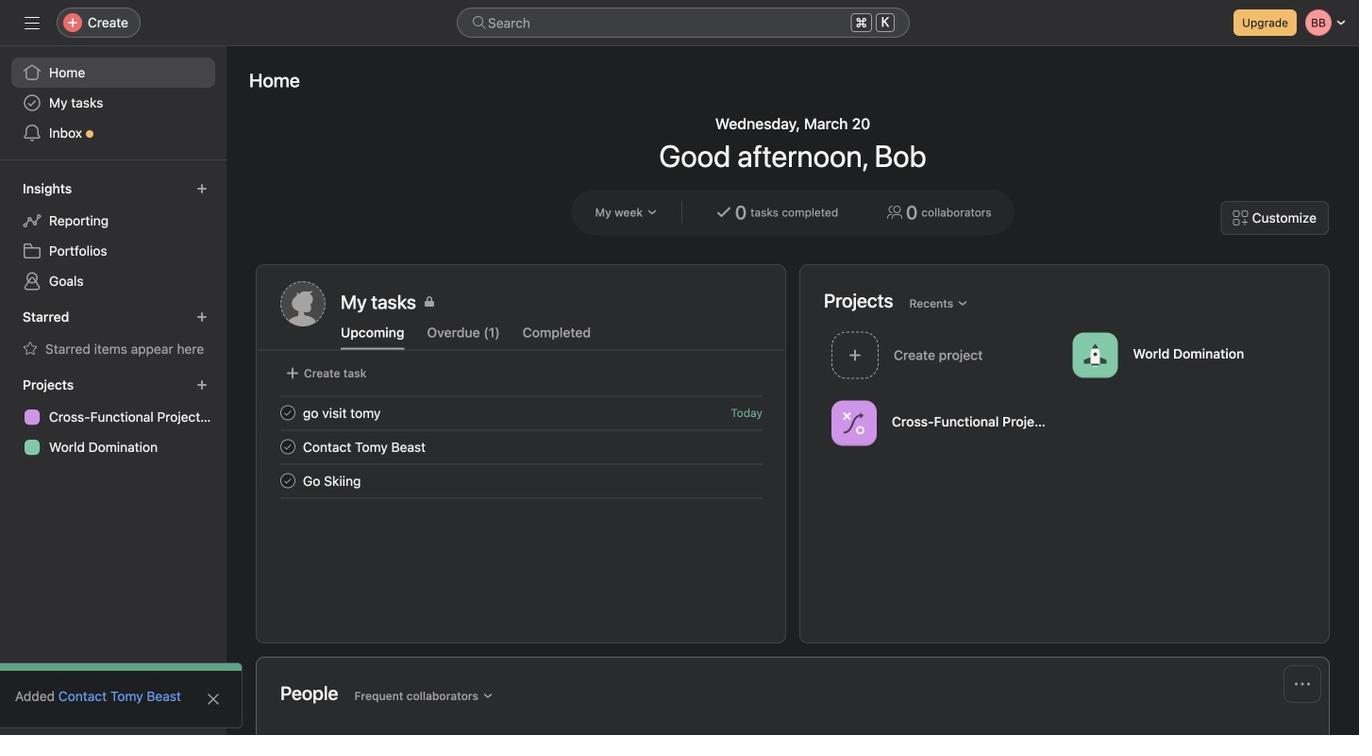 Task type: vqa. For each thing, say whether or not it's contained in the screenshot.
Search tasks, projects, and more Text Box
yes



Task type: describe. For each thing, give the bounding box(es) containing it.
Mark complete checkbox
[[277, 402, 299, 425]]

global element
[[0, 46, 227, 160]]

mark complete image
[[277, 402, 299, 425]]

add profile photo image
[[280, 281, 326, 327]]

1 mark complete image from the top
[[277, 436, 299, 459]]

add items to starred image
[[196, 312, 208, 323]]

new project or portfolio image
[[196, 380, 208, 391]]

mark complete checkbox for first list item from the bottom
[[277, 470, 299, 492]]

2 mark complete image from the top
[[277, 470, 299, 492]]

close image
[[206, 692, 221, 707]]



Task type: locate. For each thing, give the bounding box(es) containing it.
hide sidebar image
[[25, 15, 40, 30]]

Search tasks, projects, and more text field
[[457, 8, 910, 38]]

3 list item from the top
[[258, 464, 786, 498]]

line_and_symbols image
[[843, 412, 866, 435]]

0 vertical spatial mark complete checkbox
[[277, 436, 299, 459]]

mark complete checkbox for 2nd list item from the top
[[277, 436, 299, 459]]

Mark complete checkbox
[[277, 436, 299, 459], [277, 470, 299, 492]]

1 vertical spatial mark complete checkbox
[[277, 470, 299, 492]]

0 vertical spatial mark complete image
[[277, 436, 299, 459]]

new insights image
[[196, 183, 208, 195]]

insights element
[[0, 172, 227, 300]]

1 vertical spatial mark complete image
[[277, 470, 299, 492]]

rocket image
[[1085, 344, 1107, 367]]

starred element
[[0, 300, 227, 368]]

list item
[[258, 396, 786, 430], [258, 430, 786, 464], [258, 464, 786, 498]]

None field
[[457, 8, 910, 38]]

projects element
[[0, 368, 227, 467]]

mark complete image
[[277, 436, 299, 459], [277, 470, 299, 492]]

1 list item from the top
[[258, 396, 786, 430]]

2 mark complete checkbox from the top
[[277, 470, 299, 492]]

1 mark complete checkbox from the top
[[277, 436, 299, 459]]

2 list item from the top
[[258, 430, 786, 464]]



